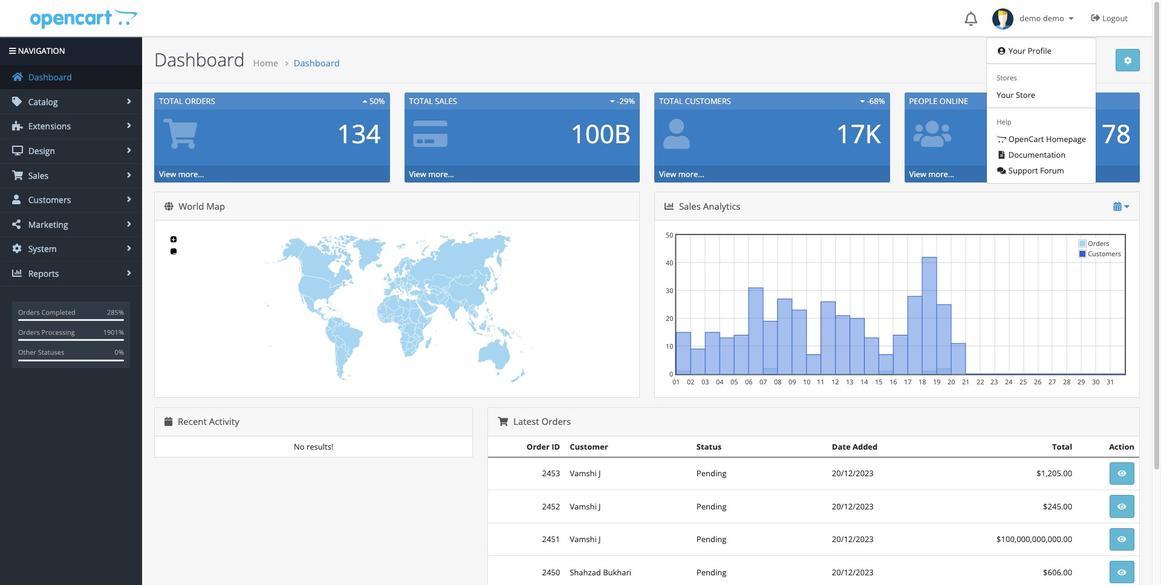 Task type: vqa. For each thing, say whether or not it's contained in the screenshot.
THE LOGOUT at right
yes



Task type: locate. For each thing, give the bounding box(es) containing it.
2 j from the top
[[599, 501, 601, 512]]

total sales
[[409, 96, 457, 106]]

0 vertical spatial 20
[[666, 314, 674, 323]]

1 j from the top
[[599, 469, 601, 479]]

$1,205.00
[[1037, 469, 1073, 479]]

1 vertical spatial 20
[[948, 378, 956, 387]]

sales analytics
[[677, 200, 741, 212]]

date
[[832, 441, 851, 452]]

view more... for 134
[[159, 169, 204, 180]]

vamshi j down customer
[[570, 469, 601, 479]]

0 vertical spatial 10
[[666, 342, 674, 351]]

chart bar image
[[665, 202, 674, 211], [12, 269, 23, 278]]

1 - from the left
[[617, 96, 620, 106]]

3 view more... from the left
[[660, 169, 705, 180]]

3 vamshi from the top
[[570, 534, 597, 545]]

file alt image
[[997, 151, 1007, 159]]

2 horizontal spatial sales
[[679, 200, 701, 212]]

2 horizontal spatial caret down image
[[1125, 202, 1130, 211]]

chart bar image inside reports link
[[12, 269, 23, 278]]

added
[[853, 441, 878, 452]]

4 more... from the left
[[929, 169, 955, 180]]

0 horizontal spatial 30
[[666, 286, 674, 295]]

sales link
[[0, 164, 142, 188]]

16
[[890, 378, 898, 387]]

0 vertical spatial caret down image
[[1067, 15, 1077, 22]]

1 vertical spatial customers
[[26, 194, 71, 206]]

dashboard link right home
[[294, 57, 340, 69]]

vamshi
[[570, 469, 597, 479], [570, 501, 597, 512], [570, 534, 597, 545]]

vamshi for 2451
[[570, 534, 597, 545]]

j up shahzad bukhari
[[599, 534, 601, 545]]

1 vamshi j from the top
[[570, 469, 601, 479]]

2 demo from the left
[[1044, 13, 1065, 24]]

shahzad bukhari
[[570, 567, 632, 578]]

3 view from the left
[[660, 169, 677, 180]]

1 view image from the top
[[1118, 470, 1127, 478]]

20 right 19
[[948, 378, 956, 387]]

-29%
[[615, 96, 635, 106]]

2 vertical spatial j
[[599, 534, 601, 545]]

sign out alt image
[[1092, 13, 1101, 22]]

2 vertical spatial view image
[[1118, 536, 1127, 544]]

forum
[[1041, 165, 1065, 176]]

dashboard up total orders
[[154, 47, 245, 72]]

opencart image
[[29, 7, 138, 29]]

20/12/2023 for $1,205.00
[[832, 469, 874, 479]]

3 view image from the top
[[1118, 536, 1127, 544]]

profile
[[1028, 45, 1052, 56]]

1 horizontal spatial 30
[[1093, 378, 1100, 387]]

1 vertical spatial chart bar image
[[12, 269, 23, 278]]

vamshi j right 2452
[[570, 501, 601, 512]]

comments image
[[997, 167, 1007, 175]]

0 vertical spatial chart bar image
[[665, 202, 674, 211]]

2 pending from the top
[[697, 501, 727, 512]]

25
[[1020, 378, 1028, 387]]

1 more... from the left
[[178, 169, 204, 180]]

home image
[[12, 72, 23, 82]]

dashboard right home
[[294, 57, 340, 69]]

vamshi right 2452
[[570, 501, 597, 512]]

2453
[[542, 469, 560, 479]]

100b
[[571, 116, 631, 151]]

0 horizontal spatial -
[[617, 96, 620, 106]]

0 horizontal spatial demo
[[1020, 13, 1042, 24]]

dashboard link up catalog link
[[0, 65, 142, 89]]

your right user circle "icon"
[[1009, 45, 1026, 56]]

j right 2452
[[599, 501, 601, 512]]

0 horizontal spatial caret down image
[[861, 97, 865, 105]]

your inside 'link'
[[1009, 45, 1026, 56]]

demo up your profile 'link'
[[1044, 13, 1065, 24]]

04
[[716, 378, 724, 387]]

3 pending from the top
[[697, 534, 727, 545]]

134
[[337, 116, 381, 151]]

0 vertical spatial sales
[[435, 96, 457, 106]]

1 demo from the left
[[1020, 13, 1042, 24]]

view
[[159, 169, 176, 180], [409, 169, 427, 180], [660, 169, 677, 180], [910, 169, 927, 180]]

view more... link
[[159, 169, 204, 180], [409, 169, 454, 180], [660, 169, 705, 180], [910, 169, 955, 180]]

0 vertical spatial view image
[[1118, 470, 1127, 478]]

3 20/12/2023 from the top
[[832, 534, 874, 545]]

2 vertical spatial vamshi j
[[570, 534, 601, 545]]

desktop image
[[12, 146, 23, 155]]

view image
[[1118, 569, 1127, 577]]

latest
[[514, 416, 539, 428]]

3 more... from the left
[[679, 169, 705, 180]]

2452
[[542, 501, 560, 512]]

0 horizontal spatial customers
[[26, 194, 71, 206]]

view more... link for 17k
[[660, 169, 705, 180]]

3 j from the top
[[599, 534, 601, 545]]

world
[[179, 200, 204, 212]]

07
[[760, 378, 767, 387]]

vamshi j up shahzad
[[570, 534, 601, 545]]

0
[[670, 370, 674, 379]]

your down "stores"
[[997, 89, 1014, 100]]

1 horizontal spatial dashboard link
[[294, 57, 340, 69]]

1 vertical spatial view image
[[1118, 503, 1127, 511]]

system
[[26, 243, 57, 255]]

2 vertical spatial customers
[[1089, 249, 1122, 258]]

0 vertical spatial your
[[1009, 45, 1026, 56]]

0 vertical spatial vamshi j
[[570, 469, 601, 479]]

documentation link
[[988, 147, 1097, 163]]

1 vamshi from the top
[[570, 469, 597, 479]]

2 horizontal spatial dashboard
[[294, 57, 340, 69]]

2 vertical spatial vamshi
[[570, 534, 597, 545]]

2 view more... link from the left
[[409, 169, 454, 180]]

1 vertical spatial vamshi
[[570, 501, 597, 512]]

0 horizontal spatial chart bar image
[[12, 269, 23, 278]]

chart bar image down cog icon
[[12, 269, 23, 278]]

02
[[687, 378, 695, 387]]

caret down image right the calendar alt icon on the top right of page
[[1125, 202, 1130, 211]]

0 vertical spatial 30
[[666, 286, 674, 295]]

2 view from the left
[[409, 169, 427, 180]]

opencart image
[[997, 135, 1007, 143]]

1 vertical spatial 30
[[1093, 378, 1100, 387]]

more... for 78
[[929, 169, 955, 180]]

2 horizontal spatial customers
[[1089, 249, 1122, 258]]

0 vertical spatial j
[[599, 469, 601, 479]]

caret down image
[[1067, 15, 1077, 22], [861, 97, 865, 105], [1125, 202, 1130, 211]]

28
[[1064, 378, 1071, 387]]

pending
[[697, 469, 727, 479], [697, 501, 727, 512], [697, 534, 727, 545], [697, 567, 727, 578]]

17k
[[837, 116, 881, 151]]

17
[[905, 378, 912, 387]]

pending for 2453
[[697, 469, 727, 479]]

extensions
[[26, 121, 71, 132]]

1 vertical spatial vamshi j
[[570, 501, 601, 512]]

50
[[666, 231, 674, 240]]

1 pending from the top
[[697, 469, 727, 479]]

1 horizontal spatial customers
[[685, 96, 732, 106]]

j down customer
[[599, 469, 601, 479]]

vamshi down customer
[[570, 469, 597, 479]]

customers
[[685, 96, 732, 106], [26, 194, 71, 206], [1089, 249, 1122, 258]]

1 vertical spatial your
[[997, 89, 1014, 100]]

1 horizontal spatial chart bar image
[[665, 202, 674, 211]]

view image
[[1118, 470, 1127, 478], [1118, 503, 1127, 511], [1118, 536, 1127, 544]]

- for 17k
[[868, 96, 870, 106]]

2 vamshi from the top
[[570, 501, 597, 512]]

dashboard up the catalog in the left of the page
[[26, 72, 72, 83]]

- up 17k
[[868, 96, 870, 106]]

4 pending from the top
[[697, 567, 727, 578]]

developer setting image
[[1125, 57, 1133, 65]]

puzzle piece image
[[12, 121, 23, 131]]

1 view more... link from the left
[[159, 169, 204, 180]]

1 horizontal spatial demo
[[1044, 13, 1065, 24]]

vamshi for 2452
[[570, 501, 597, 512]]

bars image
[[9, 47, 16, 55]]

2 view image from the top
[[1118, 503, 1127, 511]]

view for 17k
[[660, 169, 677, 180]]

chart bar image up 50
[[665, 202, 674, 211]]

view more... link for 78
[[910, 169, 955, 180]]

20 down 40
[[666, 314, 674, 323]]

orders for orders
[[1089, 239, 1110, 248]]

total customers
[[660, 96, 732, 106]]

more...
[[178, 169, 204, 180], [429, 169, 454, 180], [679, 169, 705, 180], [929, 169, 955, 180]]

other
[[18, 348, 36, 357]]

view more...
[[159, 169, 204, 180], [409, 169, 454, 180], [660, 169, 705, 180], [910, 169, 955, 180]]

0 vertical spatial vamshi
[[570, 469, 597, 479]]

1 vertical spatial 10
[[804, 378, 811, 387]]

total for 134
[[159, 96, 183, 106]]

logout link
[[1083, 0, 1141, 36]]

4 view from the left
[[910, 169, 927, 180]]

1 view from the left
[[159, 169, 176, 180]]

4 view more... link from the left
[[910, 169, 955, 180]]

1 vertical spatial j
[[599, 501, 601, 512]]

demo right the demo demo image
[[1020, 13, 1042, 24]]

caret down image left '68%'
[[861, 97, 865, 105]]

total
[[159, 96, 183, 106], [409, 96, 433, 106], [660, 96, 683, 106], [1053, 441, 1073, 452]]

tag image
[[12, 97, 23, 106]]

0 horizontal spatial dashboard link
[[0, 65, 142, 89]]

0 horizontal spatial sales
[[26, 170, 49, 181]]

10 left 11
[[804, 378, 811, 387]]

24
[[1006, 378, 1013, 387]]

vamshi j for 2452
[[570, 501, 601, 512]]

sales
[[435, 96, 457, 106], [26, 170, 49, 181], [679, 200, 701, 212]]

view more... for 17k
[[660, 169, 705, 180]]

03
[[702, 378, 709, 387]]

caret up image
[[363, 97, 368, 105]]

pending for 2452
[[697, 501, 727, 512]]

−
[[172, 248, 177, 259]]

vamshi j for 2451
[[570, 534, 601, 545]]

19
[[934, 378, 941, 387]]

pending for 2451
[[697, 534, 727, 545]]

2 view more... from the left
[[409, 169, 454, 180]]

latest orders
[[511, 416, 571, 428]]

1 horizontal spatial -
[[868, 96, 870, 106]]

13
[[847, 378, 854, 387]]

0%
[[115, 348, 124, 357]]

share alt image
[[12, 219, 23, 229]]

2 20/12/2023 from the top
[[832, 501, 874, 512]]

2 - from the left
[[868, 96, 870, 106]]

calendar alt image
[[1114, 202, 1122, 211]]

view image for $245.00
[[1118, 503, 1127, 511]]

3 view more... link from the left
[[660, 169, 705, 180]]

4 view more... from the left
[[910, 169, 955, 180]]

10 up 0
[[666, 342, 674, 351]]

opencart
[[1009, 134, 1045, 144]]

people
[[910, 96, 938, 106]]

2 vamshi j from the top
[[570, 501, 601, 512]]

opencart homepage link
[[988, 131, 1097, 147]]

78
[[1102, 116, 1132, 151]]

more... for 100b
[[429, 169, 454, 180]]

more... for 17k
[[679, 169, 705, 180]]

4 20/12/2023 from the top
[[832, 567, 874, 578]]

j for 2452
[[599, 501, 601, 512]]

view for 78
[[910, 169, 927, 180]]

stores
[[997, 73, 1018, 82]]

$100,000,000,000.00
[[997, 534, 1073, 545]]

1 vertical spatial caret down image
[[861, 97, 865, 105]]

1 view more... from the left
[[159, 169, 204, 180]]

30
[[666, 286, 674, 295], [1093, 378, 1100, 387]]

globe image
[[165, 202, 173, 211]]

1 horizontal spatial dashboard
[[154, 47, 245, 72]]

design
[[26, 145, 55, 157]]

2 vertical spatial caret down image
[[1125, 202, 1130, 211]]

vamshi right 2451
[[570, 534, 597, 545]]

- right caret down icon
[[617, 96, 620, 106]]

2 more... from the left
[[429, 169, 454, 180]]

1 vertical spatial sales
[[26, 170, 49, 181]]

1 horizontal spatial 10
[[804, 378, 811, 387]]

support forum
[[1007, 165, 1065, 176]]

1 20/12/2023 from the top
[[832, 469, 874, 479]]

your profile
[[1007, 45, 1052, 56]]

30 down 40
[[666, 286, 674, 295]]

caret down image left sign out alt icon
[[1067, 15, 1077, 22]]

2 vertical spatial sales
[[679, 200, 701, 212]]

30 left 31 on the bottom of page
[[1093, 378, 1100, 387]]

marketing link
[[0, 213, 142, 237]]

3 vamshi j from the top
[[570, 534, 601, 545]]

home link
[[253, 57, 278, 69]]

285%
[[107, 308, 124, 317]]

support forum link
[[988, 163, 1097, 179]]



Task type: describe. For each thing, give the bounding box(es) containing it.
23
[[991, 378, 999, 387]]

home
[[253, 57, 278, 69]]

0 horizontal spatial 20
[[666, 314, 674, 323]]

statuses
[[38, 348, 64, 357]]

orders processing
[[18, 328, 75, 337]]

demo demo image
[[993, 8, 1014, 30]]

status
[[697, 441, 722, 452]]

0 horizontal spatial dashboard
[[26, 72, 72, 83]]

1 horizontal spatial caret down image
[[1067, 15, 1077, 22]]

map
[[207, 200, 225, 212]]

analytics
[[704, 200, 741, 212]]

12
[[832, 378, 839, 387]]

sales for sales
[[26, 170, 49, 181]]

world map
[[176, 200, 225, 212]]

reports
[[26, 268, 59, 280]]

orders completed
[[18, 308, 76, 317]]

21
[[963, 378, 970, 387]]

-68%
[[865, 96, 886, 106]]

11
[[817, 378, 825, 387]]

orders for orders completed
[[18, 308, 40, 317]]

your for your profile
[[1009, 45, 1026, 56]]

store
[[1016, 89, 1036, 100]]

results!
[[307, 441, 334, 452]]

opencart homepage
[[1007, 134, 1087, 144]]

09
[[789, 378, 797, 387]]

calendar image
[[165, 418, 173, 427]]

31
[[1107, 378, 1115, 387]]

bukhari
[[603, 567, 632, 578]]

0 horizontal spatial 10
[[666, 342, 674, 351]]

view more... for 78
[[910, 169, 955, 180]]

shopping cart image
[[498, 418, 508, 427]]

no results!
[[294, 441, 334, 452]]

1 horizontal spatial sales
[[435, 96, 457, 106]]

view for 100b
[[409, 169, 427, 180]]

05
[[731, 378, 738, 387]]

your store link
[[988, 87, 1097, 103]]

date added
[[832, 441, 878, 452]]

completed
[[41, 308, 76, 317]]

27
[[1049, 378, 1057, 387]]

14
[[861, 378, 869, 387]]

sales for sales analytics
[[679, 200, 701, 212]]

processing
[[41, 328, 75, 337]]

22
[[977, 378, 985, 387]]

08
[[775, 378, 782, 387]]

j for 2453
[[599, 469, 601, 479]]

other statuses
[[18, 348, 64, 357]]

no
[[294, 441, 305, 452]]

$245.00
[[1044, 501, 1073, 512]]

$606.00
[[1044, 567, 1073, 578]]

shopping cart image
[[12, 170, 23, 180]]

20/12/2023 for $245.00
[[832, 501, 874, 512]]

total for 100b
[[409, 96, 433, 106]]

people online
[[910, 96, 969, 106]]

more... for 134
[[178, 169, 204, 180]]

total for 17k
[[660, 96, 683, 106]]

40
[[666, 258, 674, 267]]

2450
[[542, 567, 560, 578]]

user circle image
[[997, 47, 1007, 55]]

online
[[940, 96, 969, 106]]

shahzad
[[570, 567, 601, 578]]

vamshi j for 2453
[[570, 469, 601, 479]]

homepage
[[1047, 134, 1087, 144]]

id
[[552, 441, 560, 452]]

view more... link for 100b
[[409, 169, 454, 180]]

recent
[[178, 416, 207, 428]]

extensions link
[[0, 115, 142, 139]]

support
[[1009, 165, 1039, 176]]

- for 100b
[[617, 96, 620, 106]]

+ −
[[171, 234, 177, 259]]

system link
[[0, 237, 142, 261]]

view for 134
[[159, 169, 176, 180]]

action
[[1110, 441, 1135, 452]]

20/12/2023 for $606.00
[[832, 567, 874, 578]]

01
[[673, 378, 680, 387]]

catalog
[[26, 96, 58, 108]]

20/12/2023 for $100,000,000,000.00
[[832, 534, 874, 545]]

vamshi for 2453
[[570, 469, 597, 479]]

view more... link for 134
[[159, 169, 204, 180]]

caret down image
[[610, 97, 615, 105]]

user image
[[12, 195, 23, 205]]

customer
[[570, 441, 608, 452]]

cog image
[[12, 244, 23, 254]]

50%
[[368, 96, 385, 106]]

your for your store
[[997, 89, 1014, 100]]

recent activity
[[176, 416, 239, 428]]

2451
[[542, 534, 560, 545]]

bell image
[[965, 11, 978, 26]]

0 vertical spatial customers
[[685, 96, 732, 106]]

29
[[1078, 378, 1086, 387]]

view more... for 100b
[[409, 169, 454, 180]]

j for 2451
[[599, 534, 601, 545]]

orders for orders processing
[[18, 328, 40, 337]]

design link
[[0, 139, 142, 163]]

navigation
[[16, 45, 65, 56]]

your store
[[997, 89, 1036, 100]]

view image for $100,000,000,000.00
[[1118, 536, 1127, 544]]

activity
[[209, 416, 239, 428]]

view image for $1,205.00
[[1118, 470, 1127, 478]]

order
[[527, 441, 550, 452]]

15
[[876, 378, 883, 387]]

1 horizontal spatial 20
[[948, 378, 956, 387]]

+
[[171, 234, 176, 245]]

1901%
[[103, 328, 124, 337]]

pending for 2450
[[697, 567, 727, 578]]

catalog link
[[0, 90, 142, 114]]

total orders
[[159, 96, 215, 106]]



